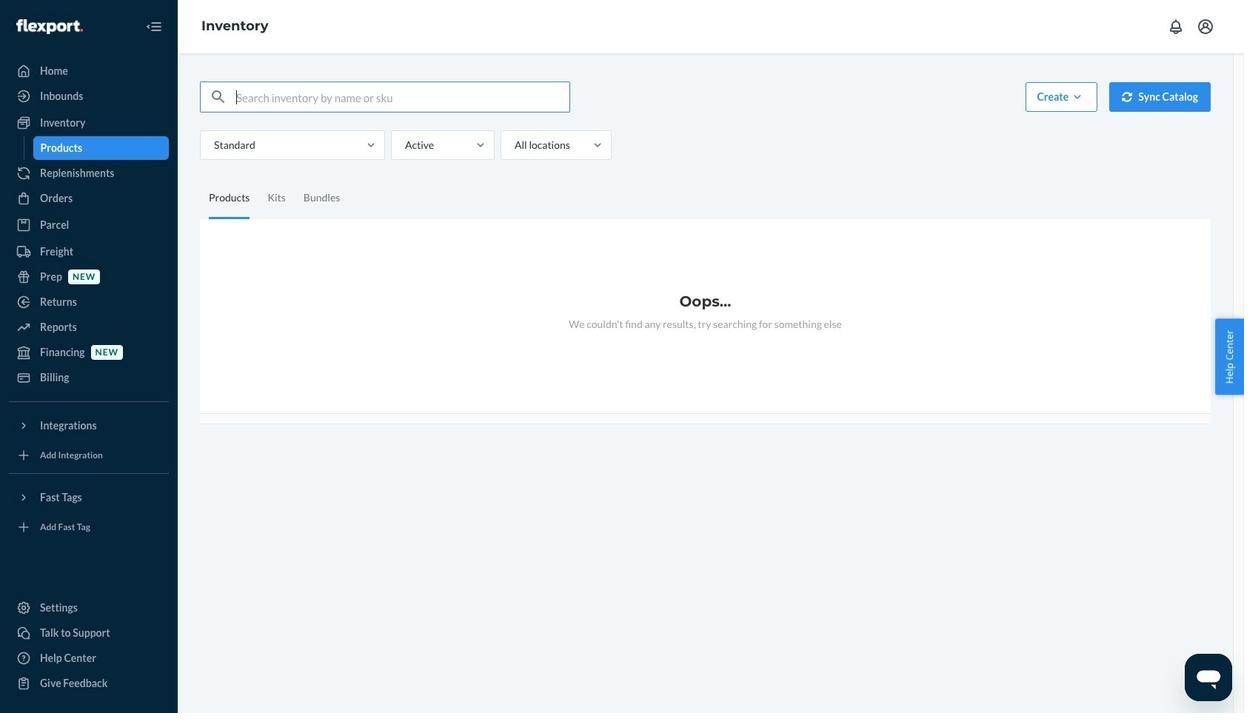 Task type: vqa. For each thing, say whether or not it's contained in the screenshot.
'Open notifications' icon
yes



Task type: describe. For each thing, give the bounding box(es) containing it.
open account menu image
[[1197, 18, 1215, 36]]

flexport logo image
[[16, 19, 83, 34]]



Task type: locate. For each thing, give the bounding box(es) containing it.
sync alt image
[[1123, 92, 1133, 102]]

Search inventory by name or sku text field
[[236, 82, 570, 112]]

close navigation image
[[145, 18, 163, 36]]

open notifications image
[[1168, 18, 1186, 36]]



